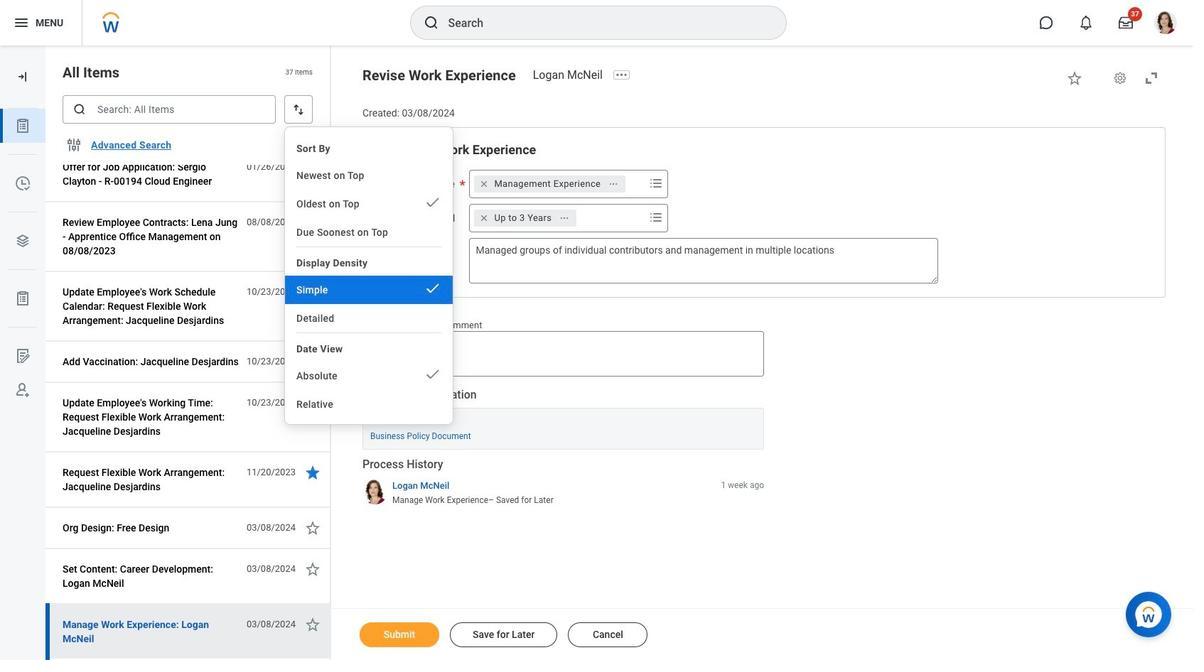 Task type: locate. For each thing, give the bounding box(es) containing it.
Search Workday  search field
[[448, 7, 757, 38]]

1 x small image from the top
[[477, 177, 491, 191]]

check image
[[424, 366, 441, 383]]

0 vertical spatial related actions image
[[609, 179, 618, 189]]

management experience element
[[494, 178, 601, 190]]

2 check image from the top
[[424, 280, 441, 297]]

1 vertical spatial related actions image
[[560, 213, 569, 223]]

1 vertical spatial check image
[[424, 280, 441, 297]]

justify image
[[13, 14, 30, 31]]

perspective image
[[14, 232, 31, 249]]

prompts image for the management experience, press delete to clear value. option
[[648, 175, 665, 192]]

action bar region
[[331, 608, 1194, 660]]

transformation import image
[[16, 70, 30, 84]]

1 vertical spatial star image
[[304, 616, 321, 633]]

group
[[380, 141, 1148, 283]]

1 prompts image from the top
[[648, 175, 665, 192]]

x small image for management experience element in the top of the page
[[477, 177, 491, 191]]

1 vertical spatial prompts image
[[648, 209, 665, 226]]

7 star image from the top
[[304, 520, 321, 537]]

x small image inside the "up to 3 years, press delete to clear value." option
[[477, 211, 491, 225]]

1 horizontal spatial star image
[[1066, 70, 1083, 87]]

prompts image
[[648, 175, 665, 192], [648, 209, 665, 226]]

None text field
[[469, 238, 938, 283]]

None text field
[[399, 331, 764, 377]]

2 x small image from the top
[[477, 211, 491, 225]]

up to 3 years, press delete to clear value. option
[[474, 209, 577, 227]]

related actions image inside the "up to 3 years, press delete to clear value." option
[[560, 213, 569, 223]]

1 check image from the top
[[424, 194, 441, 211]]

list
[[0, 109, 45, 407]]

1 horizontal spatial related actions image
[[609, 179, 618, 189]]

2 star image from the top
[[304, 214, 321, 231]]

search image
[[423, 14, 440, 31]]

fullscreen image
[[1143, 70, 1160, 87]]

configure image
[[65, 136, 82, 154]]

0 horizontal spatial star image
[[304, 616, 321, 633]]

related actions image down the management experience, press delete to clear value. option
[[560, 213, 569, 223]]

Search: All Items text field
[[63, 95, 276, 124]]

0 vertical spatial check image
[[424, 194, 441, 211]]

x small image left up to 3 years element
[[477, 211, 491, 225]]

0 vertical spatial x small image
[[477, 177, 491, 191]]

star image
[[1066, 70, 1083, 87], [304, 616, 321, 633]]

star image
[[304, 158, 321, 176], [304, 214, 321, 231], [304, 284, 321, 301], [304, 353, 321, 370], [304, 394, 321, 412], [304, 464, 321, 481], [304, 520, 321, 537], [304, 561, 321, 578]]

related actions image
[[609, 179, 618, 189], [560, 213, 569, 223]]

logan mcneil element
[[533, 68, 611, 82]]

0 vertical spatial prompts image
[[648, 175, 665, 192]]

0 horizontal spatial related actions image
[[560, 213, 569, 223]]

related actions image right management experience element in the top of the page
[[609, 179, 618, 189]]

check image
[[424, 194, 441, 211], [424, 280, 441, 297]]

x small image inside the management experience, press delete to clear value. option
[[477, 177, 491, 191]]

2 prompts image from the top
[[648, 209, 665, 226]]

0 vertical spatial star image
[[1066, 70, 1083, 87]]

related actions image inside the management experience, press delete to clear value. option
[[609, 179, 618, 189]]

x small image up the "up to 3 years, press delete to clear value." option
[[477, 177, 491, 191]]

related actions image for management experience element in the top of the page
[[609, 179, 618, 189]]

menu
[[285, 133, 453, 419]]

1 vertical spatial x small image
[[477, 211, 491, 225]]

6 star image from the top
[[304, 464, 321, 481]]

item list element
[[45, 0, 331, 660]]

x small image
[[477, 177, 491, 191], [477, 211, 491, 225]]



Task type: vqa. For each thing, say whether or not it's contained in the screenshot.
top check icon
yes



Task type: describe. For each thing, give the bounding box(es) containing it.
5 star image from the top
[[304, 394, 321, 412]]

management experience, press delete to clear value. option
[[474, 175, 626, 192]]

profile logan mcneil image
[[1154, 11, 1177, 37]]

sort image
[[291, 102, 306, 117]]

clipboard image
[[14, 290, 31, 307]]

4 star image from the top
[[304, 353, 321, 370]]

employee's photo (logan mcneil) image
[[362, 332, 392, 361]]

8 star image from the top
[[304, 561, 321, 578]]

clipboard image
[[14, 117, 31, 134]]

inbox large image
[[1119, 16, 1133, 30]]

process history region
[[362, 457, 764, 511]]

user plus image
[[14, 382, 31, 399]]

additional information region
[[362, 387, 764, 450]]

rename image
[[14, 348, 31, 365]]

related actions image for up to 3 years element
[[560, 213, 569, 223]]

gear image
[[1113, 71, 1127, 85]]

clock check image
[[14, 175, 31, 192]]

3 star image from the top
[[304, 284, 321, 301]]

search image
[[72, 102, 87, 117]]

1 star image from the top
[[304, 158, 321, 176]]

up to 3 years element
[[494, 212, 552, 224]]

prompts image for the "up to 3 years, press delete to clear value." option
[[648, 209, 665, 226]]

x small image for up to 3 years element
[[477, 211, 491, 225]]

notifications large image
[[1079, 16, 1093, 30]]



